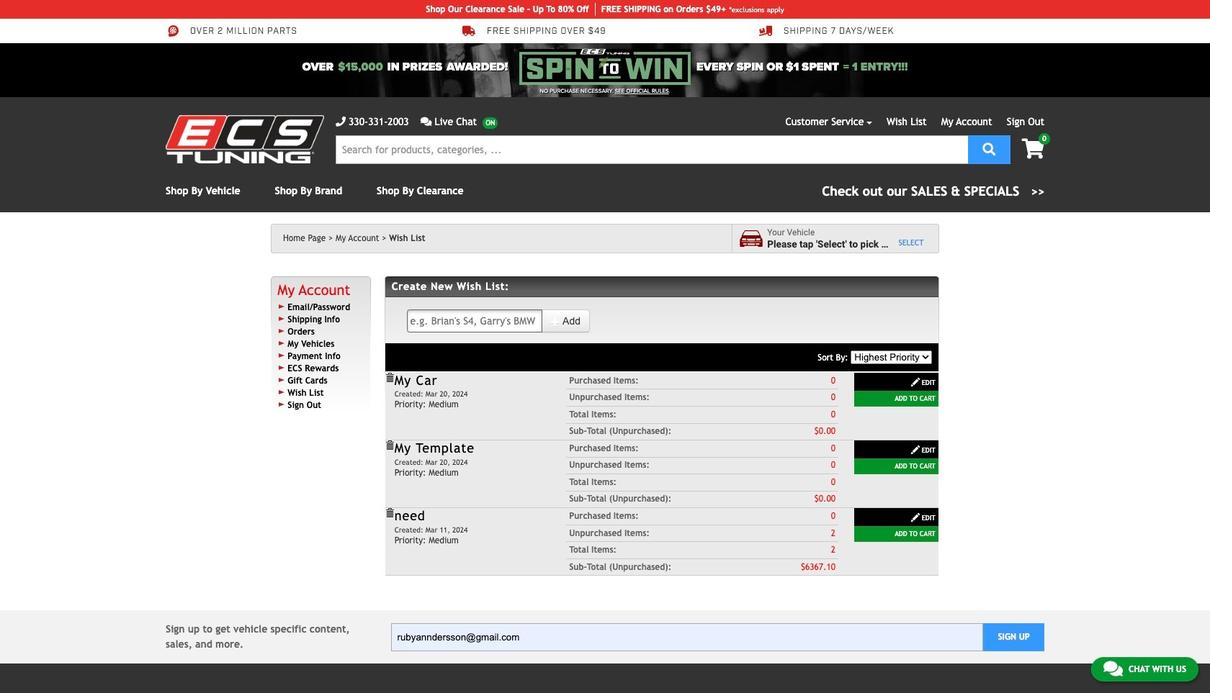 Task type: describe. For each thing, give the bounding box(es) containing it.
comments image
[[1104, 661, 1123, 678]]

comments image
[[421, 117, 432, 127]]

Search text field
[[336, 135, 969, 164]]

white image for delete image
[[911, 513, 921, 523]]

delete image
[[385, 509, 395, 519]]

search image
[[983, 142, 996, 155]]

white image for second delete icon from the bottom
[[911, 378, 921, 388]]

0 vertical spatial white image
[[550, 317, 561, 327]]

1 delete image from the top
[[385, 373, 395, 383]]

2 delete image from the top
[[385, 441, 395, 451]]

ecs tuning image
[[166, 115, 324, 164]]



Task type: locate. For each thing, give the bounding box(es) containing it.
white image
[[911, 445, 921, 455]]

1 vertical spatial white image
[[911, 378, 921, 388]]

2 vertical spatial white image
[[911, 513, 921, 523]]

ecs tuning 'spin to win' contest logo image
[[519, 49, 691, 85]]

white image
[[550, 317, 561, 327], [911, 378, 921, 388], [911, 513, 921, 523]]

0 vertical spatial delete image
[[385, 373, 395, 383]]

phone image
[[336, 117, 346, 127]]

Email email field
[[391, 624, 984, 652]]

1 vertical spatial delete image
[[385, 441, 395, 451]]

delete image
[[385, 373, 395, 383], [385, 441, 395, 451]]

e.g. Brian's S4, Garry's BMW E92...etc text field
[[407, 310, 543, 333]]

shopping cart image
[[1022, 139, 1045, 159]]



Task type: vqa. For each thing, say whether or not it's contained in the screenshot.
1st Free Shipping On Orders $49 And Up from the top
no



